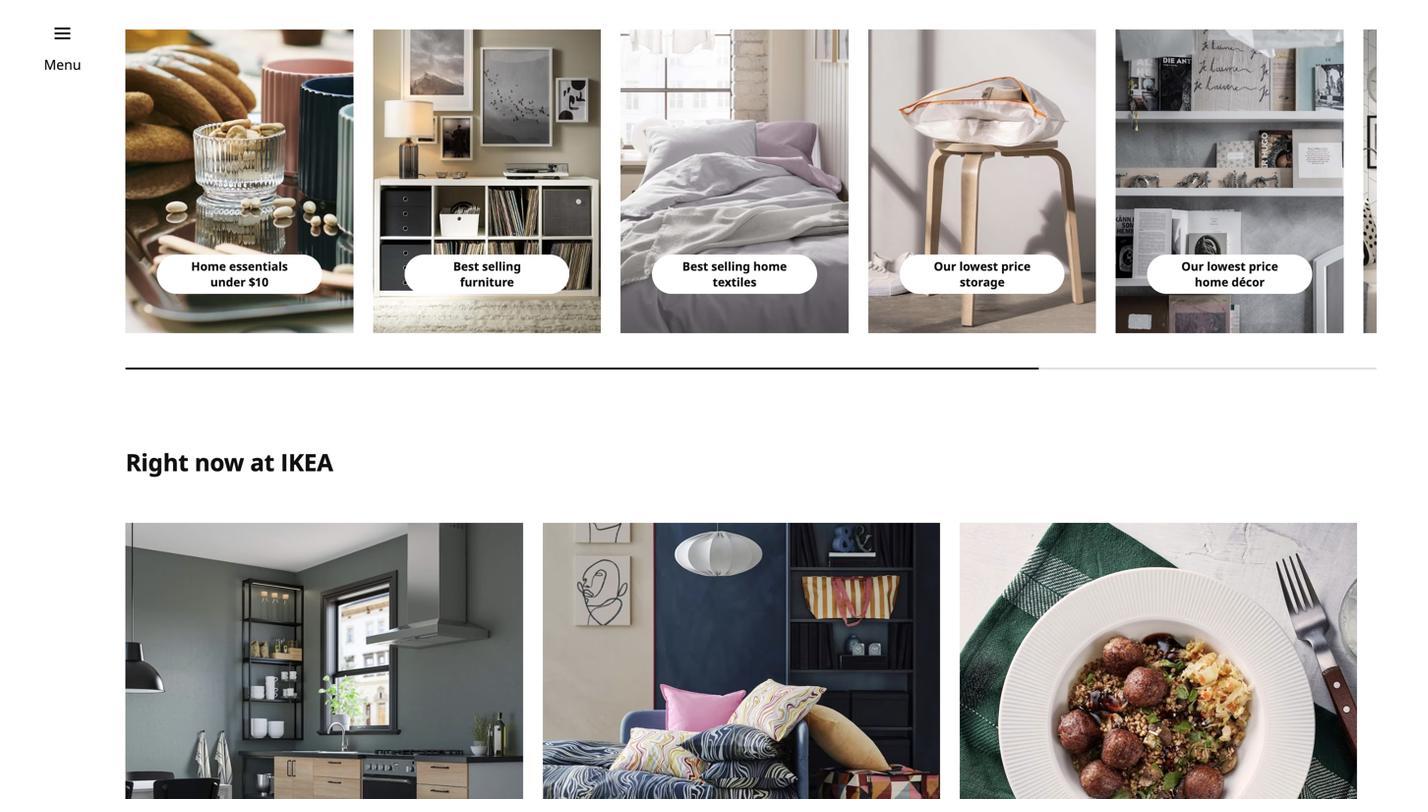 Task type: vqa. For each thing, say whether or not it's contained in the screenshot.
Search by product text box
no



Task type: locate. For each thing, give the bounding box(es) containing it.
our inside our lowest price home décor
[[1182, 258, 1204, 275]]

best
[[453, 258, 479, 275], [683, 258, 708, 275]]

2 selling from the left
[[711, 258, 750, 275]]

0 horizontal spatial selling
[[482, 258, 521, 275]]

best inside best selling home textiles
[[683, 258, 708, 275]]

our for storage
[[934, 258, 956, 275]]

0 horizontal spatial price
[[1001, 258, 1031, 275]]

décor
[[1232, 274, 1265, 290]]

selling inside the best selling furniture
[[482, 258, 521, 275]]

selling inside best selling home textiles
[[711, 258, 750, 275]]

ikea
[[281, 447, 333, 479]]

1 lowest from the left
[[960, 258, 998, 275]]

1 horizontal spatial lowest
[[1207, 258, 1246, 275]]

2 best from the left
[[683, 258, 708, 275]]

price inside our lowest price home décor
[[1249, 258, 1278, 275]]

best selling furniture button
[[405, 255, 570, 294]]

price
[[1001, 258, 1031, 275], [1249, 258, 1278, 275]]

0 horizontal spatial shelving image
[[373, 30, 601, 334]]

2 price from the left
[[1249, 258, 1278, 275]]

1 horizontal spatial price
[[1249, 258, 1278, 275]]

0 horizontal spatial best
[[453, 258, 479, 275]]

our left storage at the top right
[[934, 258, 956, 275]]

best selling home textiles button
[[652, 255, 817, 294]]

0 horizontal spatial our
[[934, 258, 956, 275]]

0 horizontal spatial home
[[753, 258, 787, 275]]

textiles
[[713, 274, 757, 290]]

1 price from the left
[[1001, 258, 1031, 275]]

1 horizontal spatial best
[[683, 258, 708, 275]]

link to enhet kitchen image
[[126, 523, 523, 800]]

best inside the best selling furniture
[[453, 258, 479, 275]]

essentials
[[229, 258, 288, 275]]

1 horizontal spatial shelving image
[[1364, 30, 1416, 334]]

2 our from the left
[[1182, 258, 1204, 275]]

home
[[191, 258, 226, 275]]

scrollbar
[[126, 357, 1377, 381]]

lowest
[[960, 258, 998, 275], [1207, 258, 1246, 275]]

home decore image
[[126, 30, 354, 334]]

1 horizontal spatial selling
[[711, 258, 750, 275]]

price inside our lowest price storage
[[1001, 258, 1031, 275]]

furniture
[[460, 274, 514, 290]]

lowest inside our lowest price home décor
[[1207, 258, 1246, 275]]

home essentials under $10 button
[[157, 255, 322, 294]]

now
[[195, 447, 244, 479]]

lowest for storage
[[960, 258, 998, 275]]

our lowest price storage list item
[[868, 30, 1096, 334]]

our lowest price storage
[[934, 258, 1031, 290]]

our
[[934, 258, 956, 275], [1182, 258, 1204, 275]]

0 horizontal spatial lowest
[[960, 258, 998, 275]]

1 best from the left
[[453, 258, 479, 275]]

price for our lowest price home décor
[[1249, 258, 1278, 275]]

1 our from the left
[[934, 258, 956, 275]]

price for our lowest price storage
[[1001, 258, 1031, 275]]

selling
[[482, 258, 521, 275], [711, 258, 750, 275]]

1 horizontal spatial our
[[1182, 258, 1204, 275]]

1 selling from the left
[[482, 258, 521, 275]]

shelving image
[[373, 30, 601, 334], [1364, 30, 1416, 334]]

our inside our lowest price storage
[[934, 258, 956, 275]]

list item
[[1364, 30, 1416, 334]]

menu
[[44, 55, 81, 74]]

under
[[210, 274, 246, 290]]

our left décor
[[1182, 258, 1204, 275]]

lowest for home
[[1207, 258, 1246, 275]]

home
[[753, 258, 787, 275], [1195, 274, 1229, 290]]

best selling furniture list item
[[373, 30, 601, 334]]

our lowest price home décor
[[1182, 258, 1278, 290]]

1 shelving image from the left
[[373, 30, 601, 334]]

lowest inside our lowest price storage
[[960, 258, 998, 275]]

our for home
[[1182, 258, 1204, 275]]

2 lowest from the left
[[1207, 258, 1246, 275]]

at
[[250, 447, 275, 479]]

1 horizontal spatial home
[[1195, 274, 1229, 290]]

selling for home
[[711, 258, 750, 275]]

home inside best selling home textiles
[[753, 258, 787, 275]]



Task type: describe. For each thing, give the bounding box(es) containing it.
best selling home textiles
[[683, 258, 787, 290]]

best selling home textiles list item
[[621, 30, 849, 334]]

right
[[126, 447, 189, 479]]

$10
[[249, 274, 269, 290]]

2 shelving image from the left
[[1364, 30, 1416, 334]]

home essentials under $10 list item
[[126, 30, 354, 334]]

right now at ikea
[[126, 447, 333, 479]]

menu button
[[44, 54, 81, 76]]

home inside our lowest price home décor
[[1195, 274, 1229, 290]]

selling for furniture
[[482, 258, 521, 275]]

package of plant balls image
[[960, 523, 1357, 800]]

storage image
[[868, 30, 1096, 334]]

wall decore image
[[1116, 30, 1344, 334]]

home essentials under $10
[[191, 258, 288, 290]]

our lowest price home décor list item
[[1116, 30, 1344, 334]]

our lowest price storage button
[[900, 255, 1065, 294]]

room setting image
[[543, 523, 940, 800]]

home textiles image
[[621, 30, 849, 334]]

storage
[[960, 274, 1005, 290]]

best for best selling home textiles
[[683, 258, 708, 275]]

our lowest price home décor button
[[1148, 255, 1313, 294]]

best selling furniture
[[453, 258, 521, 290]]

best for best selling furniture
[[453, 258, 479, 275]]



